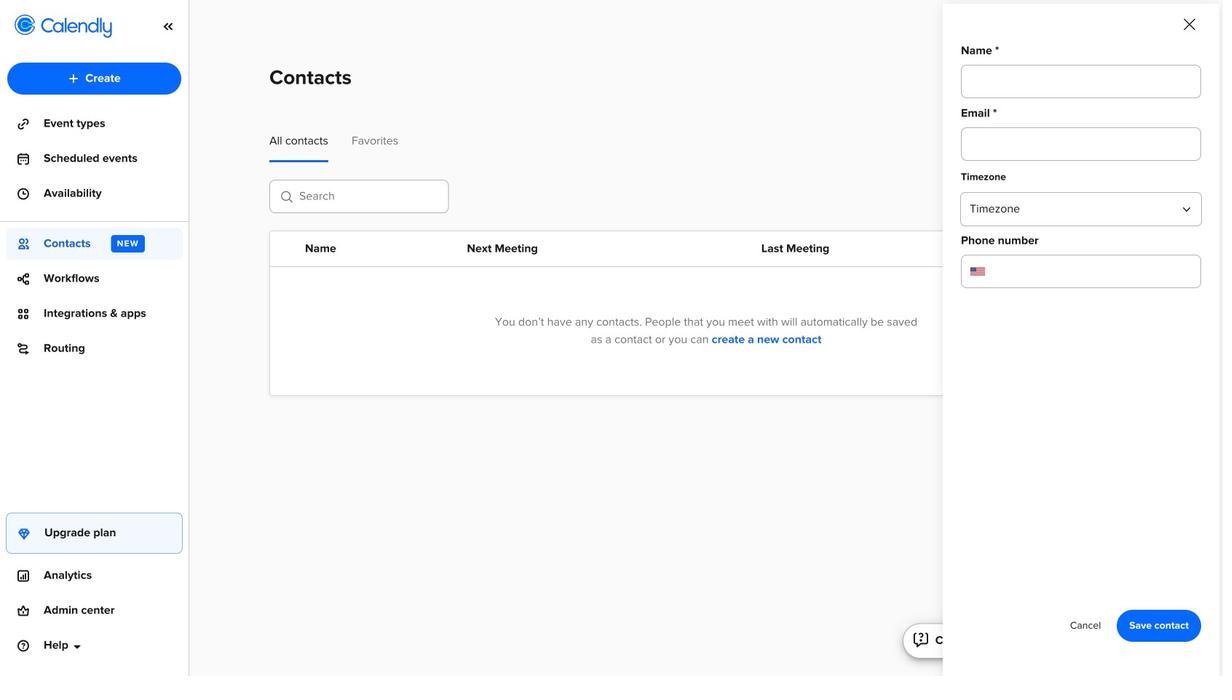 Task type: vqa. For each thing, say whether or not it's contained in the screenshot.
Find Event Types field
no



Task type: describe. For each thing, give the bounding box(es) containing it.
calendly image
[[41, 17, 112, 38]]

Search field
[[269, 180, 449, 213]]

set up the basics progress progress bar
[[1040, 637, 1084, 644]]



Task type: locate. For each thing, give the bounding box(es) containing it.
None text field
[[961, 65, 1201, 98], [961, 127, 1201, 161], [961, 65, 1201, 98], [961, 127, 1201, 161]]

None telephone field
[[961, 255, 1201, 288]]

main navigation element
[[0, 0, 189, 676]]

None search field
[[269, 180, 449, 219]]



